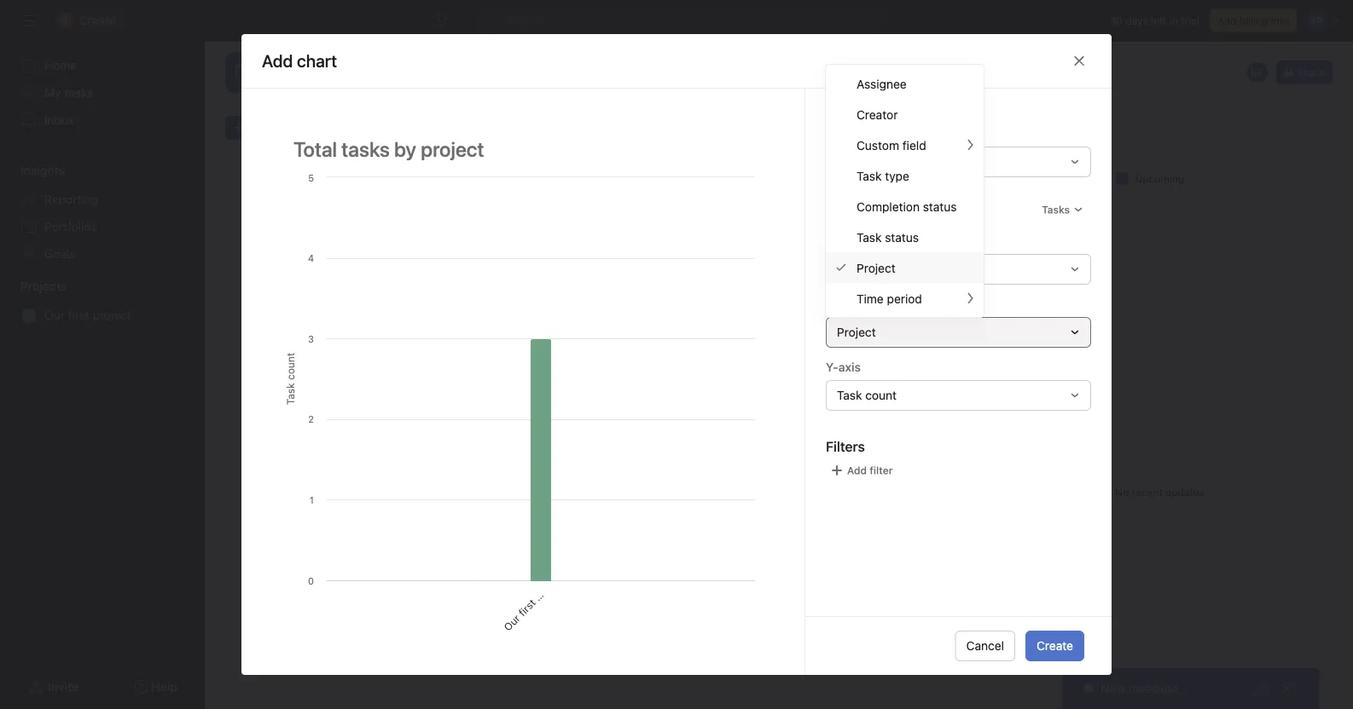Task type: vqa. For each thing, say whether or not it's contained in the screenshot.
the No
yes



Task type: describe. For each thing, give the bounding box(es) containing it.
incomplete
[[676, 165, 746, 181]]

task status
[[857, 230, 919, 244]]

share
[[1297, 67, 1325, 78]]

include tasks from
[[826, 234, 930, 248]]

no recent updates
[[1115, 487, 1204, 499]]

projects for projects by project status
[[800, 367, 847, 381]]

custom for custom field
[[857, 138, 899, 152]]

add billing info
[[1217, 15, 1289, 26]]

kp inside button
[[1250, 67, 1264, 78]]

projects by status button
[[883, 150, 1084, 289]]

status for completion status
[[923, 199, 957, 213]]

in for projects in my workspace
[[922, 619, 930, 631]]

by team
[[493, 382, 544, 398]]

tasks for my
[[64, 86, 93, 100]]

task count
[[837, 388, 897, 402]]

2 vertical spatial our first project
[[501, 571, 564, 634]]

time period link
[[826, 283, 984, 314]]

resourcing button
[[269, 138, 412, 171]]

my tasks link
[[10, 79, 195, 107]]

upcoming for upcoming tasks by assignee this week
[[267, 367, 325, 381]]

tasks for include
[[870, 234, 900, 248]]

project button
[[826, 317, 1091, 348]]

health
[[301, 180, 335, 194]]

global element
[[0, 42, 205, 144]]

image of a multicolored donut chart image
[[897, 206, 1071, 274]]

add billing info button
[[1210, 9, 1297, 32]]

report on
[[826, 202, 888, 218]]

task type link
[[826, 160, 984, 191]]

add for add billing info
[[1217, 15, 1236, 26]]

portfolios
[[44, 220, 97, 234]]

1
[[821, 305, 826, 317]]

tasks button
[[1034, 198, 1091, 222]]

work health button
[[269, 171, 412, 203]]

custom field total button
[[439, 526, 641, 647]]

my inside button
[[933, 619, 948, 631]]

from
[[903, 234, 930, 248]]

tasks for tasks in my workspace
[[864, 305, 892, 317]]

status for task status
[[885, 230, 919, 244]]

this month's tasks by project button
[[883, 367, 1084, 505]]

insights button
[[0, 162, 65, 179]]

inbox
[[44, 113, 74, 127]]

projects button
[[0, 278, 67, 295]]

project status
[[867, 367, 945, 381]]

0 vertical spatial our first project
[[491, 215, 553, 277]]

hide sidebar image
[[22, 14, 36, 27]]

first dashboard
[[307, 72, 424, 92]]

projects in my workspace
[[878, 619, 1004, 631]]

image of a blue lollipop chart image
[[676, 422, 850, 491]]

reporting inside the insights element
[[44, 192, 98, 206]]

cancel button
[[955, 631, 1015, 662]]

custom for custom field total
[[454, 541, 503, 557]]

share button
[[1276, 61, 1333, 84]]

goals for goals
[[44, 247, 76, 261]]

inbox link
[[10, 107, 195, 134]]

billing
[[1239, 15, 1268, 26]]

2 by from the left
[[850, 367, 863, 381]]

task for task count
[[837, 388, 862, 402]]

2 horizontal spatial in
[[1170, 15, 1178, 26]]

custom field link
[[826, 130, 984, 160]]

add filter button
[[826, 459, 897, 483]]

2 vertical spatial project
[[532, 571, 564, 604]]

create
[[1037, 639, 1073, 653]]

time period
[[857, 292, 922, 306]]

invite button
[[16, 672, 90, 703]]

cancel
[[966, 639, 1004, 653]]

1 horizontal spatial reporting link
[[280, 51, 334, 70]]

by status
[[953, 165, 1011, 181]]

completion status link
[[826, 191, 984, 222]]

1 horizontal spatial reporting
[[280, 53, 334, 67]]

creator link
[[826, 99, 984, 130]]

1 filter
[[821, 305, 854, 317]]

filter
[[870, 465, 893, 477]]

this week
[[431, 367, 485, 381]]

project inside 'dropdown button'
[[837, 325, 876, 339]]

x-
[[826, 297, 839, 311]]

search list box
[[475, 7, 885, 34]]

y-
[[826, 360, 838, 374]]

0 horizontal spatial reporting link
[[10, 186, 195, 213]]

incomplete tasks by project button
[[661, 150, 862, 289]]

by project inside the incomplete tasks by project
[[676, 182, 739, 199]]

expand new message image
[[1252, 682, 1266, 696]]

30 days left in trial
[[1110, 15, 1199, 26]]

Total tasks by project text field
[[282, 130, 764, 169]]

include
[[826, 234, 867, 248]]

my down project link
[[906, 305, 921, 317]]

home link
[[10, 52, 195, 79]]

my inside the global element
[[44, 86, 61, 100]]

first inside our first project link
[[68, 308, 90, 322]]

this
[[897, 382, 924, 398]]

search button
[[475, 7, 885, 34]]

my tasks
[[44, 86, 93, 100]]

this month's tasks by project
[[897, 382, 1017, 415]]

filters
[[826, 439, 865, 455]]

completion
[[857, 199, 920, 213]]

days
[[1126, 15, 1148, 26]]

custom field total
[[454, 541, 566, 557]]

upcoming for upcoming
[[1135, 173, 1184, 185]]

axis for y-
[[838, 360, 861, 374]]

0 horizontal spatial kp
[[526, 578, 539, 589]]

period
[[887, 292, 922, 306]]

kp button
[[1245, 61, 1269, 84]]

projects by status
[[897, 165, 1011, 181]]

project inside our first project link
[[93, 308, 131, 322]]

no
[[1115, 487, 1129, 499]]

creator
[[857, 107, 898, 121]]



Task type: locate. For each thing, give the bounding box(es) containing it.
2 add chart from the top
[[262, 51, 337, 71]]

in
[[1170, 15, 1178, 26], [894, 305, 903, 317], [922, 619, 930, 631]]

0 vertical spatial in
[[1170, 15, 1178, 26]]

1 horizontal spatial goals
[[454, 382, 490, 398]]

by left assignee
[[361, 367, 375, 381]]

0 vertical spatial upcoming
[[1135, 173, 1184, 185]]

projects inside projects in my workspace button
[[878, 619, 919, 631]]

reporting up my first dashboard
[[280, 53, 334, 67]]

by up task count
[[850, 367, 863, 381]]

tasks for incomplete
[[750, 165, 784, 181]]

project down total tasks by project text field
[[521, 215, 553, 247]]

task status link
[[826, 222, 984, 253]]

workspace for tasks in my workspace
[[924, 305, 977, 317]]

0 vertical spatial kp
[[1250, 67, 1264, 78]]

info
[[1271, 15, 1289, 26]]

reporting link
[[280, 51, 334, 70], [10, 186, 195, 213]]

task type
[[857, 169, 909, 183]]

0 vertical spatial our
[[491, 256, 512, 277]]

x-axis
[[826, 297, 861, 311]]

1 horizontal spatial tasks
[[1042, 204, 1070, 216]]

add for add filter
[[847, 465, 867, 477]]

0 horizontal spatial custom
[[454, 541, 503, 557]]

add left billing
[[1217, 15, 1236, 26]]

0 horizontal spatial upcoming
[[267, 367, 325, 381]]

1 vertical spatial status
[[885, 230, 919, 244]]

tasks in my workspace
[[864, 305, 977, 317]]

0 vertical spatial workspace
[[924, 305, 977, 317]]

assignee
[[857, 77, 907, 91]]

1 vertical spatial task
[[857, 230, 882, 244]]

task for task type
[[857, 169, 882, 183]]

tasks down home
[[64, 86, 93, 100]]

0 vertical spatial task
[[857, 169, 882, 183]]

updates
[[1165, 487, 1204, 499]]

axis for x-
[[839, 297, 861, 311]]

search
[[504, 13, 543, 27]]

field total
[[507, 541, 566, 557]]

in for tasks in my workspace
[[894, 305, 903, 317]]

by project down incomplete
[[676, 182, 739, 199]]

insights
[[20, 163, 65, 177]]

1 vertical spatial resourcing
[[439, 331, 526, 351]]

add inside button
[[247, 122, 266, 134]]

1 vertical spatial project
[[837, 325, 876, 339]]

projects by project status
[[800, 367, 945, 381]]

1 add chart from the top
[[262, 49, 337, 69]]

image of a green column chart image
[[676, 206, 850, 274]]

add filter
[[847, 465, 893, 477]]

project down include tasks from
[[857, 261, 896, 275]]

resourcing
[[269, 147, 330, 161], [439, 331, 526, 351]]

add to starred image
[[456, 75, 470, 89]]

2 vertical spatial add
[[847, 465, 867, 477]]

1 horizontal spatial by
[[850, 367, 863, 381]]

add chart
[[247, 122, 294, 134]]

add chart button
[[225, 116, 301, 140]]

1 horizontal spatial status
[[923, 199, 957, 213]]

work
[[269, 180, 297, 194]]

chart
[[269, 122, 294, 134]]

image of a blue column chart image
[[454, 422, 628, 491]]

field
[[902, 138, 926, 152]]

1 horizontal spatial custom
[[857, 138, 899, 152]]

project down the filter
[[837, 325, 876, 339]]

0 vertical spatial first
[[505, 241, 527, 263]]

kp left the share button
[[1250, 67, 1264, 78]]

0 horizontal spatial reporting
[[44, 192, 98, 206]]

projects in my workspace button
[[799, 613, 1012, 637]]

add left filter
[[847, 465, 867, 477]]

workspace up the cancel
[[951, 619, 1004, 631]]

add
[[1217, 15, 1236, 26], [247, 122, 266, 134], [847, 465, 867, 477]]

month's
[[928, 382, 980, 398]]

1 vertical spatial reporting
[[44, 192, 98, 206]]

reporting
[[280, 53, 334, 67], [44, 192, 98, 206]]

1 vertical spatial our
[[44, 308, 65, 322]]

1 horizontal spatial upcoming
[[1135, 173, 1184, 185]]

report image
[[235, 62, 256, 83]]

2 vertical spatial in
[[922, 619, 930, 631]]

1 vertical spatial in
[[894, 305, 903, 317]]

create button
[[1025, 631, 1084, 662]]

resourcing inside button
[[269, 147, 330, 161]]

goals by team button
[[439, 367, 641, 505]]

kp down field total
[[526, 578, 539, 589]]

projects for projects in my workspace
[[878, 619, 919, 631]]

0 vertical spatial project
[[521, 215, 553, 247]]

0 horizontal spatial add
[[247, 122, 266, 134]]

workspace for projects in my workspace
[[951, 619, 1004, 631]]

reporting up portfolios
[[44, 192, 98, 206]]

projects inside projects dropdown button
[[20, 279, 67, 293]]

1 vertical spatial add
[[247, 122, 266, 134]]

goals
[[44, 247, 76, 261], [454, 382, 490, 398]]

workspace inside projects in my workspace button
[[951, 619, 1004, 631]]

task for task status
[[857, 230, 882, 244]]

task down report on
[[857, 230, 882, 244]]

add for add chart
[[247, 122, 266, 134]]

projects for projects by status
[[897, 165, 950, 181]]

incomplete tasks by project
[[676, 165, 784, 199]]

1 horizontal spatial resourcing
[[439, 331, 526, 351]]

our
[[491, 256, 512, 277], [44, 308, 65, 322], [501, 613, 522, 634]]

our first project inside the projects element
[[44, 308, 131, 322]]

new message
[[1100, 682, 1178, 696]]

1 vertical spatial workspace
[[951, 619, 1004, 631]]

goals down this week
[[454, 382, 490, 398]]

1 vertical spatial upcoming
[[267, 367, 325, 381]]

2 vertical spatial our
[[501, 613, 522, 634]]

in inside button
[[922, 619, 930, 631]]

my first dashboard
[[280, 72, 424, 92]]

0 vertical spatial tasks
[[1042, 204, 1070, 216]]

custom inside button
[[454, 541, 503, 557]]

tasks for tasks
[[1042, 204, 1070, 216]]

tasks left assignee
[[328, 367, 358, 381]]

assignee link
[[826, 68, 984, 99]]

0 vertical spatial axis
[[839, 297, 861, 311]]

our inside our first project link
[[44, 308, 65, 322]]

goals for goals by team
[[454, 382, 490, 398]]

1 vertical spatial goals
[[454, 382, 490, 398]]

goals down portfolios
[[44, 247, 76, 261]]

workspace right period
[[924, 305, 977, 317]]

chart details
[[826, 109, 907, 126]]

completion status
[[857, 199, 957, 213]]

recent
[[1132, 487, 1163, 499]]

y-axis
[[826, 360, 861, 374]]

1 vertical spatial kp
[[526, 578, 539, 589]]

project down field total
[[532, 571, 564, 604]]

0 vertical spatial goals
[[44, 247, 76, 261]]

goals inside the insights element
[[44, 247, 76, 261]]

assignee
[[378, 367, 428, 381]]

0 horizontal spatial by
[[361, 367, 375, 381]]

tasks inside the global element
[[64, 86, 93, 100]]

workspace
[[924, 305, 977, 317], [951, 619, 1004, 631]]

30
[[1110, 15, 1123, 26]]

custom down chart details
[[857, 138, 899, 152]]

upcoming tasks by assignee this week
[[267, 367, 485, 381]]

0 horizontal spatial in
[[894, 305, 903, 317]]

0 vertical spatial add
[[1217, 15, 1236, 26]]

resourcing up this week
[[439, 331, 526, 351]]

add chart
[[262, 49, 337, 69], [262, 51, 337, 71]]

reporting link up my first dashboard
[[280, 51, 334, 70]]

2 horizontal spatial add
[[1217, 15, 1236, 26]]

1 horizontal spatial by project
[[897, 399, 961, 415]]

image of a numeric rollup card image
[[454, 564, 628, 632]]

task down y-axis
[[837, 388, 862, 402]]

projects inside projects by status button
[[897, 165, 950, 181]]

custom field
[[857, 138, 926, 152]]

time
[[857, 292, 884, 306]]

tasks
[[1042, 204, 1070, 216], [864, 305, 892, 317]]

2 vertical spatial first
[[516, 597, 538, 619]]

tasks right incomplete
[[750, 165, 784, 181]]

close image
[[1072, 53, 1086, 66], [1072, 54, 1086, 68], [1280, 682, 1293, 696]]

tasks inside this month's tasks by project
[[983, 382, 1017, 398]]

resourcing down chart
[[269, 147, 330, 161]]

axis
[[839, 297, 861, 311], [838, 360, 861, 374]]

0 vertical spatial by project
[[676, 182, 739, 199]]

filter
[[828, 305, 854, 317]]

0 vertical spatial status
[[923, 199, 957, 213]]

in right time
[[894, 305, 903, 317]]

custom
[[857, 138, 899, 152], [454, 541, 503, 557]]

1 vertical spatial project
[[93, 308, 131, 322]]

add inside button
[[1217, 15, 1236, 26]]

1 vertical spatial our first project
[[44, 308, 131, 322]]

0 horizontal spatial goals
[[44, 247, 76, 261]]

tasks inside the incomplete tasks by project
[[750, 165, 784, 181]]

by project inside this month's tasks by project
[[897, 399, 961, 415]]

invite
[[48, 680, 79, 694]]

trial
[[1181, 15, 1199, 26]]

status down projects by status
[[923, 199, 957, 213]]

my right report image
[[280, 72, 303, 92]]

0 horizontal spatial resourcing
[[269, 147, 330, 161]]

image of a multicolored column chart image
[[897, 564, 1071, 632]]

goals link
[[10, 241, 195, 268]]

upcoming
[[1135, 173, 1184, 185], [267, 367, 325, 381]]

0 horizontal spatial status
[[885, 230, 919, 244]]

0 vertical spatial resourcing
[[269, 147, 330, 161]]

status down the completion status link
[[885, 230, 919, 244]]

status
[[923, 199, 957, 213], [885, 230, 919, 244]]

project down goals link
[[93, 308, 131, 322]]

projects for projects
[[20, 279, 67, 293]]

my up inbox
[[44, 86, 61, 100]]

2 vertical spatial task
[[837, 388, 862, 402]]

tasks right month's
[[983, 382, 1017, 398]]

in right the left
[[1170, 15, 1178, 26]]

add inside dropdown button
[[847, 465, 867, 477]]

0 horizontal spatial tasks
[[864, 305, 892, 317]]

0 vertical spatial reporting link
[[280, 51, 334, 70]]

show options image
[[432, 75, 446, 89]]

tasks left from
[[870, 234, 900, 248]]

0 vertical spatial custom
[[857, 138, 899, 152]]

task count button
[[826, 380, 1091, 411]]

goals inside button
[[454, 382, 490, 398]]

add left chart
[[247, 122, 266, 134]]

our first project link
[[10, 302, 195, 329]]

task inside dropdown button
[[837, 388, 862, 402]]

reporting link up portfolios
[[10, 186, 195, 213]]

custom inside 'link'
[[857, 138, 899, 152]]

0 vertical spatial project
[[857, 261, 896, 275]]

work health
[[269, 180, 335, 194]]

1 horizontal spatial add
[[847, 465, 867, 477]]

tasks for upcoming
[[328, 367, 358, 381]]

projects
[[897, 165, 950, 181], [20, 279, 67, 293], [800, 367, 847, 381], [878, 619, 919, 631]]

1 by from the left
[[361, 367, 375, 381]]

1 vertical spatial by project
[[897, 399, 961, 415]]

image of a purple lollipop chart image
[[676, 564, 850, 632]]

by project down this
[[897, 399, 961, 415]]

1 vertical spatial reporting link
[[10, 186, 195, 213]]

in left cancel 'button'
[[922, 619, 930, 631]]

home
[[44, 58, 77, 73]]

1 vertical spatial tasks
[[864, 305, 892, 317]]

insights element
[[0, 155, 205, 271]]

projects element
[[0, 271, 205, 333]]

1 horizontal spatial kp
[[1250, 67, 1264, 78]]

task left type
[[857, 169, 882, 183]]

0 vertical spatial reporting
[[280, 53, 334, 67]]

goals by team
[[454, 382, 544, 398]]

project
[[857, 261, 896, 275], [837, 325, 876, 339]]

1 vertical spatial custom
[[454, 541, 503, 557]]

custom left field total
[[454, 541, 503, 557]]

count
[[865, 388, 897, 402]]

tasks inside tasks dropdown button
[[1042, 204, 1070, 216]]

0 horizontal spatial by project
[[676, 182, 739, 199]]

my left cancel 'button'
[[933, 619, 948, 631]]

1 vertical spatial axis
[[838, 360, 861, 374]]

1 vertical spatial first
[[68, 308, 90, 322]]

left
[[1151, 15, 1167, 26]]

my
[[280, 72, 303, 92], [44, 86, 61, 100], [906, 305, 921, 317], [933, 619, 948, 631]]

1 horizontal spatial in
[[922, 619, 930, 631]]

task
[[857, 169, 882, 183], [857, 230, 882, 244], [837, 388, 862, 402]]



